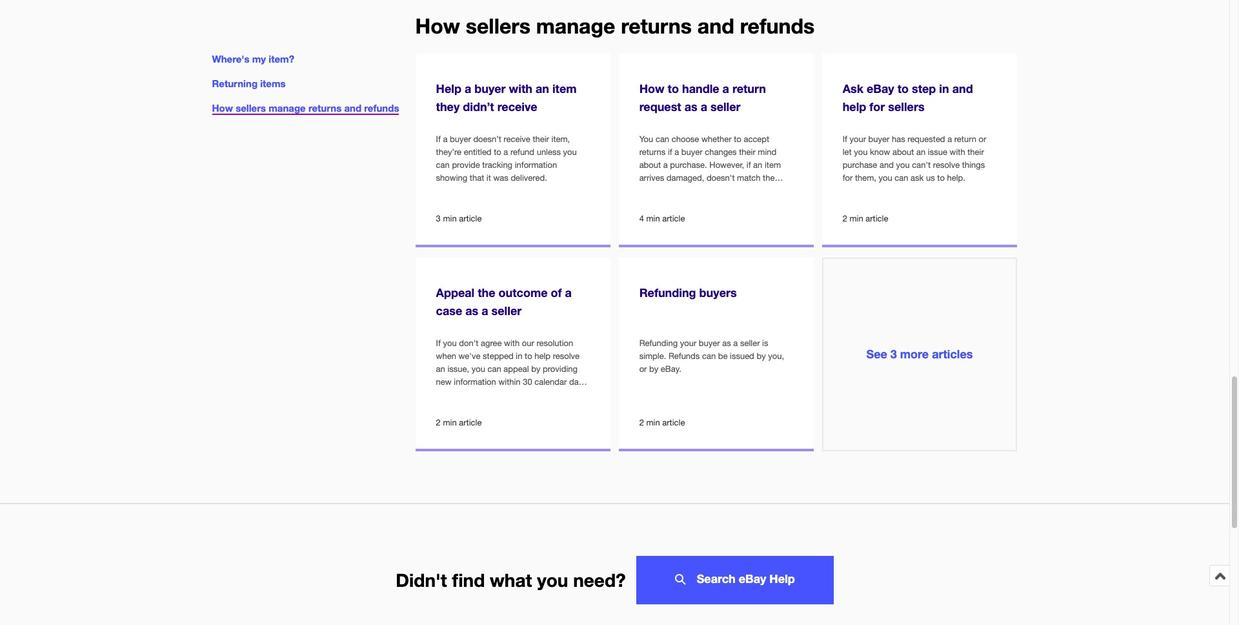 Task type: locate. For each thing, give the bounding box(es) containing it.
damaged,
[[667, 173, 705, 182]]

their up things
[[968, 147, 985, 157]]

a up arrives
[[664, 160, 668, 170]]

ebay
[[867, 82, 895, 96], [739, 572, 767, 586]]

1 horizontal spatial refunds
[[740, 14, 815, 38]]

0 horizontal spatial ebay
[[739, 572, 767, 586]]

how sellers manage returns and refunds link
[[212, 102, 399, 115]]

case left being
[[460, 390, 478, 399]]

1 vertical spatial seller
[[492, 304, 522, 318]]

0 horizontal spatial their
[[533, 134, 549, 144]]

1 horizontal spatial return
[[955, 134, 977, 144]]

your inside the if your buyer has requested a return or let you know about an issue with their purchase and you can't resolve things for them, you can ask us to help.
[[850, 134, 867, 144]]

0 vertical spatial if
[[668, 147, 673, 157]]

a inside refunding your buyer as a seller is simple. refunds can be issued by you, or by ebay.
[[734, 338, 738, 348]]

2 min article down ebay.
[[640, 418, 685, 428]]

0 vertical spatial with
[[509, 82, 533, 96]]

3 down the showing
[[436, 214, 441, 224]]

know
[[870, 147, 891, 157]]

0 horizontal spatial as
[[466, 304, 479, 318]]

an up can't
[[917, 147, 926, 157]]

1 horizontal spatial your
[[850, 134, 867, 144]]

my
[[252, 53, 266, 65]]

returning items link
[[212, 78, 286, 89]]

buyer up be
[[699, 338, 720, 348]]

let
[[843, 147, 852, 157]]

0 vertical spatial case
[[436, 304, 462, 318]]

1 vertical spatial accept
[[670, 212, 696, 221]]

2 min article
[[843, 214, 889, 224], [436, 418, 482, 428], [640, 418, 685, 428]]

to down 'our'
[[525, 351, 532, 361]]

unless
[[537, 147, 561, 157]]

2 min article for help
[[843, 214, 889, 224]]

as inside appeal the outcome of a case as a seller
[[466, 304, 479, 318]]

0 horizontal spatial or
[[640, 364, 647, 374]]

buyer up they're at the left of page
[[450, 134, 471, 144]]

item, inside if a buyer doesn't receive their item, they're entitled to a refund unless you can provide tracking information showing that it was delivered.
[[552, 134, 570, 144]]

manage
[[536, 14, 616, 38], [269, 102, 306, 114]]

0 vertical spatial refunding
[[640, 286, 696, 300]]

0 horizontal spatial 3
[[436, 214, 441, 224]]

returning items
[[212, 78, 286, 89]]

resolve inside if you don't agree with our resolution when we've stepped in to help resolve an issue, you can appeal by providing new information within 30 calendar days of the case being closed.
[[553, 351, 580, 361]]

in up appeal
[[516, 351, 523, 361]]

days
[[569, 377, 587, 386]]

refunding inside refunding your buyer as a seller is simple. refunds can be issued by you, or by ebay.
[[640, 338, 678, 348]]

for down purchase
[[843, 173, 853, 182]]

0 vertical spatial or
[[979, 134, 987, 144]]

a right handle
[[723, 82, 730, 96]]

0 vertical spatial seller
[[711, 100, 741, 114]]

a up didn't
[[465, 82, 472, 96]]

by
[[757, 351, 766, 361], [532, 364, 541, 374], [650, 364, 659, 374]]

by down is on the bottom of page
[[757, 351, 766, 361]]

help inside if you don't agree with our resolution when we've stepped in to help resolve an issue, you can appeal by providing new information within 30 calendar days of the case being closed.
[[535, 351, 551, 361]]

case
[[436, 304, 462, 318], [460, 390, 478, 399]]

0 vertical spatial item,
[[552, 134, 570, 144]]

the
[[763, 173, 775, 182], [727, 186, 739, 195], [673, 199, 685, 208], [698, 212, 710, 221], [478, 286, 496, 300], [446, 390, 458, 399]]

can left be
[[702, 351, 716, 361]]

being
[[480, 390, 501, 399]]

can inside if a buyer doesn't receive their item, they're entitled to a refund unless you can provide tracking information showing that it was delivered.
[[436, 160, 450, 170]]

min for refunding buyers
[[647, 418, 660, 428]]

2 vertical spatial as
[[723, 338, 731, 348]]

their left the mind
[[739, 147, 756, 157]]

accept up the mind
[[744, 134, 770, 144]]

sellers inside ask ebay to step in and help for sellers
[[889, 100, 925, 114]]

to left step
[[898, 82, 909, 96]]

receive up "refund"
[[504, 134, 531, 144]]

as for request
[[685, 100, 698, 114]]

0 vertical spatial how
[[416, 14, 460, 38]]

2 horizontal spatial how
[[640, 82, 665, 96]]

as inside how to handle a return request as a seller
[[685, 100, 698, 114]]

1 horizontal spatial sellers
[[466, 14, 531, 38]]

when
[[436, 351, 456, 361]]

or down simple.
[[640, 364, 647, 374]]

2 horizontal spatial by
[[757, 351, 766, 361]]

0 vertical spatial resolve
[[934, 160, 960, 170]]

1 vertical spatial resolve
[[553, 351, 580, 361]]

0 vertical spatial receive
[[498, 100, 538, 114]]

article for to
[[866, 214, 889, 224]]

1 vertical spatial in
[[516, 351, 523, 361]]

you left can't
[[897, 160, 910, 170]]

1 horizontal spatial their
[[739, 147, 756, 157]]

min
[[443, 214, 457, 224], [647, 214, 660, 224], [850, 214, 864, 224], [443, 418, 457, 428], [647, 418, 660, 428]]

returns
[[621, 14, 692, 38], [309, 102, 342, 114], [640, 147, 666, 157]]

an
[[536, 82, 549, 96], [917, 147, 926, 157], [754, 160, 763, 170], [436, 364, 445, 374]]

can't
[[913, 160, 931, 170]]

you inside if a buyer doesn't receive their item, they're entitled to a refund unless you can provide tracking information showing that it was delivered.
[[563, 147, 577, 157]]

or
[[979, 134, 987, 144], [710, 186, 718, 195], [640, 364, 647, 374]]

1 horizontal spatial help
[[843, 100, 867, 114]]

return right handle
[[733, 82, 766, 96]]

a up they're at the left of page
[[443, 134, 448, 144]]

if down the choose
[[668, 147, 673, 157]]

of down new on the bottom of the page
[[436, 390, 444, 399]]

1 horizontal spatial how
[[416, 14, 460, 38]]

if up match
[[747, 160, 751, 170]]

0 vertical spatial information
[[515, 160, 557, 170]]

4 min article
[[640, 214, 685, 224]]

if inside if a buyer doesn't receive their item, they're entitled to a refund unless you can provide tracking information showing that it was delivered.
[[436, 134, 441, 144]]

seller for handle
[[711, 100, 741, 114]]

1 vertical spatial item
[[765, 160, 781, 170]]

information up delivered.
[[515, 160, 557, 170]]

buyer up didn't
[[475, 82, 506, 96]]

in inside ask ebay to step in and help for sellers
[[940, 82, 950, 96]]

if for help a buyer with an item they didn't receive
[[436, 134, 441, 144]]

buyer inside the if your buyer has requested a return or let you know about an issue with their purchase and you can't resolve things for them, you can ask us to help.
[[869, 134, 890, 144]]

case inside appeal the outcome of a case as a seller
[[436, 304, 462, 318]]

1 horizontal spatial item
[[765, 160, 781, 170]]

buyer for has
[[869, 134, 890, 144]]

0 horizontal spatial item,
[[552, 134, 570, 144]]

to up tracking on the top left of page
[[494, 147, 502, 157]]

if down doesn't
[[720, 186, 725, 195]]

0 horizontal spatial in
[[516, 351, 523, 361]]

ebay for help
[[739, 572, 767, 586]]

they're
[[436, 147, 462, 157]]

doesn't
[[707, 173, 735, 182]]

can down the stepped
[[488, 364, 502, 374]]

to right the need
[[661, 212, 668, 221]]

how
[[416, 14, 460, 38], [640, 82, 665, 96], [212, 102, 233, 114]]

help
[[843, 100, 867, 114], [535, 351, 551, 361]]

receive
[[498, 100, 538, 114], [504, 134, 531, 144]]

ebay right 'ask'
[[867, 82, 895, 96]]

receive inside if a buyer doesn't receive their item, they're entitled to a refund unless you can provide tracking information showing that it was delivered.
[[504, 134, 531, 144]]

you can choose whether to accept returns if a buyer changes their mind about a purchase. however, if an item arrives damaged, doesn't match the listing description, or if the buyer receives the wrong item, you'll generally need to accept the return.
[[640, 134, 789, 221]]

with up "refund"
[[509, 82, 533, 96]]

0 vertical spatial about
[[893, 147, 915, 157]]

0 horizontal spatial how
[[212, 102, 233, 114]]

1 horizontal spatial accept
[[744, 134, 770, 144]]

1 horizontal spatial help
[[770, 572, 795, 586]]

ebay right search
[[739, 572, 767, 586]]

to inside if you don't agree with our resolution when we've stepped in to help resolve an issue, you can appeal by providing new information within 30 calendar days of the case being closed.
[[525, 351, 532, 361]]

1 horizontal spatial of
[[551, 286, 562, 300]]

has
[[892, 134, 906, 144]]

their up unless
[[533, 134, 549, 144]]

to right us
[[938, 173, 945, 182]]

help.
[[948, 173, 966, 182]]

an inside you can choose whether to accept returns if a buyer changes their mind about a purchase. however, if an item arrives damaged, doesn't match the listing description, or if the buyer receives the wrong item, you'll generally need to accept the return.
[[754, 160, 763, 170]]

2 horizontal spatial if
[[747, 160, 751, 170]]

manage inside how sellers manage returns and refunds link
[[269, 102, 306, 114]]

accept down wrong
[[670, 212, 696, 221]]

refunds
[[669, 351, 700, 361]]

1 vertical spatial receive
[[504, 134, 531, 144]]

refunding for refunding buyers
[[640, 286, 696, 300]]

if up they're at the left of page
[[436, 134, 441, 144]]

and inside ask ebay to step in and help for sellers
[[953, 82, 973, 96]]

you up when
[[443, 338, 457, 348]]

2 vertical spatial returns
[[640, 147, 666, 157]]

of inside appeal the outcome of a case as a seller
[[551, 286, 562, 300]]

if inside the if your buyer has requested a return or let you know about an issue with their purchase and you can't resolve things for them, you can ask us to help.
[[843, 134, 848, 144]]

2 horizontal spatial as
[[723, 338, 731, 348]]

article for buyer
[[459, 214, 482, 224]]

return inside how to handle a return request as a seller
[[733, 82, 766, 96]]

issue,
[[448, 364, 470, 374]]

an up match
[[754, 160, 763, 170]]

to
[[668, 82, 679, 96], [898, 82, 909, 96], [734, 134, 742, 144], [494, 147, 502, 157], [938, 173, 945, 182], [661, 212, 668, 221], [525, 351, 532, 361]]

0 horizontal spatial of
[[436, 390, 444, 399]]

of right the outcome
[[551, 286, 562, 300]]

need?
[[573, 569, 626, 591]]

refunding left buyers
[[640, 286, 696, 300]]

they
[[436, 100, 460, 114]]

agree
[[481, 338, 502, 348]]

how inside how to handle a return request as a seller
[[640, 82, 665, 96]]

2 min article down the them,
[[843, 214, 889, 224]]

article
[[459, 214, 482, 224], [663, 214, 685, 224], [866, 214, 889, 224], [459, 418, 482, 428], [663, 418, 685, 428]]

buyer inside help a buyer with an item they didn't receive
[[475, 82, 506, 96]]

a right the requested
[[948, 134, 952, 144]]

stepped
[[483, 351, 514, 361]]

2 refunding from the top
[[640, 338, 678, 348]]

1 horizontal spatial as
[[685, 100, 698, 114]]

article for handle
[[663, 214, 685, 224]]

article down the them,
[[866, 214, 889, 224]]

buyer down match
[[741, 186, 762, 195]]

1 vertical spatial ebay
[[739, 572, 767, 586]]

didn't
[[396, 569, 447, 591]]

0 vertical spatial help
[[843, 100, 867, 114]]

to up the request
[[668, 82, 679, 96]]

an inside if you don't agree with our resolution when we've stepped in to help resolve an issue, you can appeal by providing new information within 30 calendar days of the case being closed.
[[436, 364, 445, 374]]

1 vertical spatial of
[[436, 390, 444, 399]]

in inside if you don't agree with our resolution when we've stepped in to help resolve an issue, you can appeal by providing new information within 30 calendar days of the case being closed.
[[516, 351, 523, 361]]

min for appeal the outcome of a case as a seller
[[443, 418, 457, 428]]

a down handle
[[701, 100, 708, 114]]

as
[[685, 100, 698, 114], [466, 304, 479, 318], [723, 338, 731, 348]]

1 horizontal spatial 2 min article
[[640, 418, 685, 428]]

0 horizontal spatial your
[[680, 338, 697, 348]]

1 vertical spatial if
[[747, 160, 751, 170]]

refunding for refunding your buyer as a seller is simple. refunds can be issued by you, or by ebay.
[[640, 338, 678, 348]]

1 horizontal spatial resolve
[[934, 160, 960, 170]]

purchase
[[843, 160, 878, 170]]

if inside if you don't agree with our resolution when we've stepped in to help resolve an issue, you can appeal by providing new information within 30 calendar days of the case being closed.
[[436, 338, 441, 348]]

0 vertical spatial accept
[[744, 134, 770, 144]]

for
[[870, 100, 885, 114], [843, 173, 853, 182]]

help a buyer with an item they didn't receive
[[436, 82, 577, 114]]

resolve down issue
[[934, 160, 960, 170]]

1 vertical spatial for
[[843, 173, 853, 182]]

is
[[763, 338, 769, 348]]

0 horizontal spatial manage
[[269, 102, 306, 114]]

your up let
[[850, 134, 867, 144]]

within
[[499, 377, 521, 386]]

where's my item?
[[212, 53, 294, 65]]

seller up issued
[[741, 338, 760, 348]]

2 min article down being
[[436, 418, 482, 428]]

about up arrives
[[640, 160, 661, 170]]

a up tracking on the top left of page
[[504, 147, 508, 157]]

the down new on the bottom of the page
[[446, 390, 458, 399]]

1 vertical spatial with
[[950, 147, 966, 157]]

0 vertical spatial as
[[685, 100, 698, 114]]

if up let
[[843, 134, 848, 144]]

it
[[487, 173, 491, 182]]

issue
[[928, 147, 948, 157]]

an up unless
[[536, 82, 549, 96]]

0 vertical spatial manage
[[536, 14, 616, 38]]

1 horizontal spatial or
[[710, 186, 718, 195]]

the inside appeal the outcome of a case as a seller
[[478, 286, 496, 300]]

2 vertical spatial or
[[640, 364, 647, 374]]

article for outcome
[[459, 418, 482, 428]]

buyer up purchase.
[[682, 147, 703, 157]]

0 horizontal spatial how sellers manage returns and refunds
[[212, 102, 399, 114]]

information
[[515, 160, 557, 170], [454, 377, 496, 386]]

article down receives
[[663, 214, 685, 224]]

their
[[533, 134, 549, 144], [739, 147, 756, 157], [968, 147, 985, 157]]

buyer inside if a buyer doesn't receive their item, they're entitled to a refund unless you can provide tracking information showing that it was delivered.
[[450, 134, 471, 144]]

you down we've
[[472, 364, 486, 374]]

1 vertical spatial refunding
[[640, 338, 678, 348]]

request
[[640, 100, 682, 114]]

appeal the outcome of a case as a seller
[[436, 286, 572, 318]]

0 horizontal spatial help
[[436, 82, 462, 96]]

ask
[[843, 82, 864, 96]]

1 vertical spatial case
[[460, 390, 478, 399]]

1 horizontal spatial for
[[870, 100, 885, 114]]

2 horizontal spatial or
[[979, 134, 987, 144]]

returning
[[212, 78, 258, 89]]

item, up unless
[[552, 134, 570, 144]]

resolve
[[934, 160, 960, 170], [553, 351, 580, 361]]

an up new on the bottom of the page
[[436, 364, 445, 374]]

as down appeal
[[466, 304, 479, 318]]

refunding your buyer as a seller is simple. refunds can be issued by you, or by ebay.
[[640, 338, 785, 374]]

don't
[[459, 338, 479, 348]]

can inside if you don't agree with our resolution when we've stepped in to help resolve an issue, you can appeal by providing new information within 30 calendar days of the case being closed.
[[488, 364, 502, 374]]

1 horizontal spatial item,
[[713, 199, 731, 208]]

1 vertical spatial refunds
[[364, 102, 399, 114]]

more
[[901, 347, 929, 361]]

seller for outcome
[[492, 304, 522, 318]]

a up issued
[[734, 338, 738, 348]]

resolve inside the if your buyer has requested a return or let you know about an issue with their purchase and you can't resolve things for them, you can ask us to help.
[[934, 160, 960, 170]]

help inside help a buyer with an item they didn't receive
[[436, 82, 462, 96]]

and inside the if your buyer has requested a return or let you know about an issue with their purchase and you can't resolve things for them, you can ask us to help.
[[880, 160, 894, 170]]

your
[[850, 134, 867, 144], [680, 338, 697, 348]]

an inside help a buyer with an item they didn't receive
[[536, 82, 549, 96]]

simple.
[[640, 351, 667, 361]]

or up things
[[979, 134, 987, 144]]

1 horizontal spatial 3
[[891, 347, 897, 361]]

buyer for with
[[475, 82, 506, 96]]

seller down the outcome
[[492, 304, 522, 318]]

2 horizontal spatial 2
[[843, 214, 848, 224]]

information up being
[[454, 377, 496, 386]]

article down ebay.
[[663, 418, 685, 428]]

0 vertical spatial help
[[436, 82, 462, 96]]

their inside you can choose whether to accept returns if a buyer changes their mind about a purchase. however, if an item arrives damaged, doesn't match the listing description, or if the buyer receives the wrong item, you'll generally need to accept the return.
[[739, 147, 756, 157]]

seller inside appeal the outcome of a case as a seller
[[492, 304, 522, 318]]

if up when
[[436, 338, 441, 348]]

by up the 30
[[532, 364, 541, 374]]

help down resolution
[[535, 351, 551, 361]]

your up "refunds"
[[680, 338, 697, 348]]

0 horizontal spatial resolve
[[553, 351, 580, 361]]

that
[[470, 173, 484, 182]]

can left ask
[[895, 173, 909, 182]]

case down appeal
[[436, 304, 462, 318]]

if your buyer has requested a return or let you know about an issue with their purchase and you can't resolve things for them, you can ask us to help.
[[843, 134, 987, 182]]

seller
[[711, 100, 741, 114], [492, 304, 522, 318], [741, 338, 760, 348]]

of
[[551, 286, 562, 300], [436, 390, 444, 399]]

you right unless
[[563, 147, 577, 157]]

1 vertical spatial how
[[640, 82, 665, 96]]

0 horizontal spatial information
[[454, 377, 496, 386]]

as for case
[[466, 304, 479, 318]]

about
[[893, 147, 915, 157], [640, 160, 661, 170]]

refunding buyers
[[640, 286, 737, 300]]

you
[[563, 147, 577, 157], [854, 147, 868, 157], [897, 160, 910, 170], [879, 173, 893, 182], [443, 338, 457, 348], [472, 364, 486, 374], [537, 569, 568, 591]]

return
[[733, 82, 766, 96], [955, 134, 977, 144]]

calendar
[[535, 377, 567, 386]]

0 horizontal spatial if
[[668, 147, 673, 157]]

1 refunding from the top
[[640, 286, 696, 300]]

to inside ask ebay to step in and help for sellers
[[898, 82, 909, 96]]

case inside if you don't agree with our resolution when we've stepped in to help resolve an issue, you can appeal by providing new information within 30 calendar days of the case being closed.
[[460, 390, 478, 399]]

by inside if you don't agree with our resolution when we've stepped in to help resolve an issue, you can appeal by providing new information within 30 calendar days of the case being closed.
[[532, 364, 541, 374]]

seller inside how to handle a return request as a seller
[[711, 100, 741, 114]]

return up things
[[955, 134, 977, 144]]

information inside if a buyer doesn't receive their item, they're entitled to a refund unless you can provide tracking information showing that it was delivered.
[[515, 160, 557, 170]]

as up be
[[723, 338, 731, 348]]

was
[[494, 173, 509, 182]]

can
[[656, 134, 670, 144], [436, 160, 450, 170], [895, 173, 909, 182], [702, 351, 716, 361], [488, 364, 502, 374]]

1 horizontal spatial in
[[940, 82, 950, 96]]

1 horizontal spatial about
[[893, 147, 915, 157]]

0 vertical spatial return
[[733, 82, 766, 96]]

however,
[[710, 160, 745, 170]]

or down doesn't
[[710, 186, 718, 195]]

if for appeal the outcome of a case as a seller
[[436, 338, 441, 348]]

1 horizontal spatial if
[[720, 186, 725, 195]]

for up know
[[870, 100, 885, 114]]

1 vertical spatial your
[[680, 338, 697, 348]]

with right issue
[[950, 147, 966, 157]]

can down they're at the left of page
[[436, 160, 450, 170]]

item, up the return.
[[713, 199, 731, 208]]

about down has
[[893, 147, 915, 157]]

of inside if you don't agree with our resolution when we've stepped in to help resolve an issue, you can appeal by providing new information within 30 calendar days of the case being closed.
[[436, 390, 444, 399]]

1 vertical spatial item,
[[713, 199, 731, 208]]

a
[[465, 82, 472, 96], [723, 82, 730, 96], [701, 100, 708, 114], [443, 134, 448, 144], [948, 134, 952, 144], [504, 147, 508, 157], [675, 147, 679, 157], [664, 160, 668, 170], [565, 286, 572, 300], [482, 304, 489, 318], [734, 338, 738, 348]]

1 horizontal spatial ebay
[[867, 82, 895, 96]]

0 horizontal spatial item
[[553, 82, 577, 96]]

resolve up the providing
[[553, 351, 580, 361]]

buyer inside refunding your buyer as a seller is simple. refunds can be issued by you, or by ebay.
[[699, 338, 720, 348]]

1 vertical spatial or
[[710, 186, 718, 195]]

delivered.
[[511, 173, 547, 182]]

2 for help
[[843, 214, 848, 224]]

1 vertical spatial return
[[955, 134, 977, 144]]

in right step
[[940, 82, 950, 96]]

by down simple.
[[650, 364, 659, 374]]

ebay inside ask ebay to step in and help for sellers
[[867, 82, 895, 96]]

your inside refunding your buyer as a seller is simple. refunds can be issued by you, or by ebay.
[[680, 338, 697, 348]]

the right appeal
[[478, 286, 496, 300]]

0 vertical spatial in
[[940, 82, 950, 96]]

0 horizontal spatial return
[[733, 82, 766, 96]]

3 right see
[[891, 347, 897, 361]]

with
[[509, 82, 533, 96], [950, 147, 966, 157], [504, 338, 520, 348]]

a right the outcome
[[565, 286, 572, 300]]

1 vertical spatial help
[[535, 351, 551, 361]]

1 vertical spatial information
[[454, 377, 496, 386]]

a up agree at left bottom
[[482, 304, 489, 318]]

help down 'ask'
[[843, 100, 867, 114]]

1 vertical spatial about
[[640, 160, 661, 170]]



Task type: vqa. For each thing, say whether or not it's contained in the screenshot.
the middle '-'
no



Task type: describe. For each thing, give the bounding box(es) containing it.
description,
[[664, 186, 708, 195]]

or inside refunding your buyer as a seller is simple. refunds can be issued by you, or by ebay.
[[640, 364, 647, 374]]

can inside the if your buyer has requested a return or let you know about an issue with their purchase and you can't resolve things for them, you can ask us to help.
[[895, 173, 909, 182]]

the inside if you don't agree with our resolution when we've stepped in to help resolve an issue, you can appeal by providing new information within 30 calendar days of the case being closed.
[[446, 390, 458, 399]]

be
[[718, 351, 728, 361]]

item, inside you can choose whether to accept returns if a buyer changes their mind about a purchase. however, if an item arrives damaged, doesn't match the listing description, or if the buyer receives the wrong item, you'll generally need to accept the return.
[[713, 199, 731, 208]]

with inside the if your buyer has requested a return or let you know about an issue with their purchase and you can't resolve things for them, you can ask us to help.
[[950, 147, 966, 157]]

new
[[436, 377, 452, 386]]

as inside refunding your buyer as a seller is simple. refunds can be issued by you, or by ebay.
[[723, 338, 731, 348]]

min for help a buyer with an item they didn't receive
[[443, 214, 457, 224]]

them,
[[855, 173, 877, 182]]

tracking
[[483, 160, 513, 170]]

if a buyer doesn't receive their item, they're entitled to a refund unless you can provide tracking information showing that it was delivered.
[[436, 134, 577, 182]]

closed.
[[503, 390, 530, 399]]

didn't
[[463, 100, 494, 114]]

generally
[[756, 199, 789, 208]]

their inside if a buyer doesn't receive their item, they're entitled to a refund unless you can provide tracking information showing that it was delivered.
[[533, 134, 549, 144]]

0 vertical spatial refunds
[[740, 14, 815, 38]]

see
[[867, 347, 888, 361]]

purchase.
[[670, 160, 707, 170]]

2 vertical spatial if
[[720, 186, 725, 195]]

search ebay help link
[[636, 556, 834, 605]]

step
[[912, 82, 936, 96]]

to inside how to handle a return request as a seller
[[668, 82, 679, 96]]

the down wrong
[[698, 212, 710, 221]]

min for ask ebay to step in and help for sellers
[[850, 214, 864, 224]]

for inside the if your buyer has requested a return or let you know about an issue with their purchase and you can't resolve things for them, you can ask us to help.
[[843, 173, 853, 182]]

you right the them,
[[879, 173, 893, 182]]

the right match
[[763, 173, 775, 182]]

us
[[927, 173, 935, 182]]

how inside how sellers manage returns and refunds link
[[212, 102, 233, 114]]

2 min article for as
[[436, 418, 482, 428]]

or inside you can choose whether to accept returns if a buyer changes their mind about a purchase. however, if an item arrives damaged, doesn't match the listing description, or if the buyer receives the wrong item, you'll generally need to accept the return.
[[710, 186, 718, 195]]

0 vertical spatial returns
[[621, 14, 692, 38]]

1 horizontal spatial 2
[[640, 418, 644, 428]]

you'll
[[734, 199, 753, 208]]

your for ask
[[850, 134, 867, 144]]

things
[[963, 160, 985, 170]]

provide
[[452, 160, 480, 170]]

ask
[[911, 173, 924, 182]]

1 horizontal spatial by
[[650, 364, 659, 374]]

the down description,
[[673, 199, 685, 208]]

search ebay help
[[697, 572, 795, 586]]

we've
[[459, 351, 481, 361]]

item?
[[269, 53, 294, 65]]

mind
[[758, 147, 777, 157]]

outcome
[[499, 286, 548, 300]]

our
[[522, 338, 534, 348]]

the up you'll
[[727, 186, 739, 195]]

30
[[523, 377, 532, 386]]

you
[[640, 134, 654, 144]]

you,
[[769, 351, 785, 361]]

how to handle a return request as a seller
[[640, 82, 766, 114]]

appeal
[[436, 286, 475, 300]]

returns inside you can choose whether to accept returns if a buyer changes their mind about a purchase. however, if an item arrives damaged, doesn't match the listing description, or if the buyer receives the wrong item, you'll generally need to accept the return.
[[640, 147, 666, 157]]

and inside how sellers manage returns and refunds link
[[344, 102, 362, 114]]

ask ebay to step in and help for sellers
[[843, 82, 973, 114]]

issued
[[730, 351, 755, 361]]

your for refunding
[[680, 338, 697, 348]]

items
[[260, 78, 286, 89]]

item inside help a buyer with an item they didn't receive
[[553, 82, 577, 96]]

resolution
[[537, 338, 574, 348]]

their inside the if your buyer has requested a return or let you know about an issue with their purchase and you can't resolve things for them, you can ask us to help.
[[968, 147, 985, 157]]

requested
[[908, 134, 946, 144]]

buyer for as
[[699, 338, 720, 348]]

ebay for to
[[867, 82, 895, 96]]

1 horizontal spatial manage
[[536, 14, 616, 38]]

see 3 more articles
[[867, 347, 973, 361]]

can inside you can choose whether to accept returns if a buyer changes their mind about a purchase. however, if an item arrives damaged, doesn't match the listing description, or if the buyer receives the wrong item, you'll generally need to accept the return.
[[656, 134, 670, 144]]

information inside if you don't agree with our resolution when we've stepped in to help resolve an issue, you can appeal by providing new information within 30 calendar days of the case being closed.
[[454, 377, 496, 386]]

ebay.
[[661, 364, 682, 374]]

1 vertical spatial help
[[770, 572, 795, 586]]

seller inside refunding your buyer as a seller is simple. refunds can be issued by you, or by ebay.
[[741, 338, 760, 348]]

min for how to handle a return request as a seller
[[647, 214, 660, 224]]

didn't find what you need?
[[396, 569, 626, 591]]

1 vertical spatial how sellers manage returns and refunds
[[212, 102, 399, 114]]

with inside if you don't agree with our resolution when we've stepped in to help resolve an issue, you can appeal by providing new information within 30 calendar days of the case being closed.
[[504, 338, 520, 348]]

return inside the if your buyer has requested a return or let you know about an issue with their purchase and you can't resolve things for them, you can ask us to help.
[[955, 134, 977, 144]]

match
[[737, 173, 761, 182]]

you up purchase
[[854, 147, 868, 157]]

find
[[452, 569, 485, 591]]

showing
[[436, 173, 468, 182]]

if for ask ebay to step in and help for sellers
[[843, 134, 848, 144]]

1 vertical spatial returns
[[309, 102, 342, 114]]

about inside you can choose whether to accept returns if a buyer changes their mind about a purchase. however, if an item arrives damaged, doesn't match the listing description, or if the buyer receives the wrong item, you'll generally need to accept the return.
[[640, 160, 661, 170]]

you right what
[[537, 569, 568, 591]]

to inside if a buyer doesn't receive their item, they're entitled to a refund unless you can provide tracking information showing that it was delivered.
[[494, 147, 502, 157]]

receive inside help a buyer with an item they didn't receive
[[498, 100, 538, 114]]

3 min article
[[436, 214, 482, 224]]

for inside ask ebay to step in and help for sellers
[[870, 100, 885, 114]]

or inside the if your buyer has requested a return or let you know about an issue with their purchase and you can't resolve things for them, you can ask us to help.
[[979, 134, 987, 144]]

0 horizontal spatial refunds
[[364, 102, 399, 114]]

a down the choose
[[675, 147, 679, 157]]

0 vertical spatial 3
[[436, 214, 441, 224]]

4
[[640, 214, 644, 224]]

an inside the if your buyer has requested a return or let you know about an issue with their purchase and you can't resolve things for them, you can ask us to help.
[[917, 147, 926, 157]]

buyer for doesn't
[[450, 134, 471, 144]]

articles
[[932, 347, 973, 361]]

2 for as
[[436, 418, 441, 428]]

handle
[[682, 82, 720, 96]]

whether
[[702, 134, 732, 144]]

providing
[[543, 364, 578, 374]]

a inside help a buyer with an item they didn't receive
[[465, 82, 472, 96]]

if you don't agree with our resolution when we've stepped in to help resolve an issue, you can appeal by providing new information within 30 calendar days of the case being closed.
[[436, 338, 587, 399]]

buyers
[[700, 286, 737, 300]]

item inside you can choose whether to accept returns if a buyer changes their mind about a purchase. however, if an item arrives damaged, doesn't match the listing description, or if the buyer receives the wrong item, you'll generally need to accept the return.
[[765, 160, 781, 170]]

with inside help a buyer with an item they didn't receive
[[509, 82, 533, 96]]

refund
[[511, 147, 535, 157]]

0 horizontal spatial sellers
[[236, 102, 266, 114]]

help inside ask ebay to step in and help for sellers
[[843, 100, 867, 114]]

about inside the if your buyer has requested a return or let you know about an issue with their purchase and you can't resolve things for them, you can ask us to help.
[[893, 147, 915, 157]]

to inside the if your buyer has requested a return or let you know about an issue with their purchase and you can't resolve things for them, you can ask us to help.
[[938, 173, 945, 182]]

to right whether at the right top
[[734, 134, 742, 144]]

entitled
[[464, 147, 492, 157]]

wrong
[[687, 199, 710, 208]]

arrives
[[640, 173, 664, 182]]

appeal
[[504, 364, 529, 374]]

where's my item? link
[[212, 53, 294, 65]]

receives
[[640, 199, 671, 208]]

return.
[[713, 212, 737, 221]]

1 horizontal spatial how sellers manage returns and refunds
[[416, 14, 815, 38]]

can inside refunding your buyer as a seller is simple. refunds can be issued by you, or by ebay.
[[702, 351, 716, 361]]

where's
[[212, 53, 250, 65]]

a inside the if your buyer has requested a return or let you know about an issue with their purchase and you can't resolve things for them, you can ask us to help.
[[948, 134, 952, 144]]

need
[[640, 212, 658, 221]]

listing
[[640, 186, 662, 195]]

what
[[490, 569, 532, 591]]



